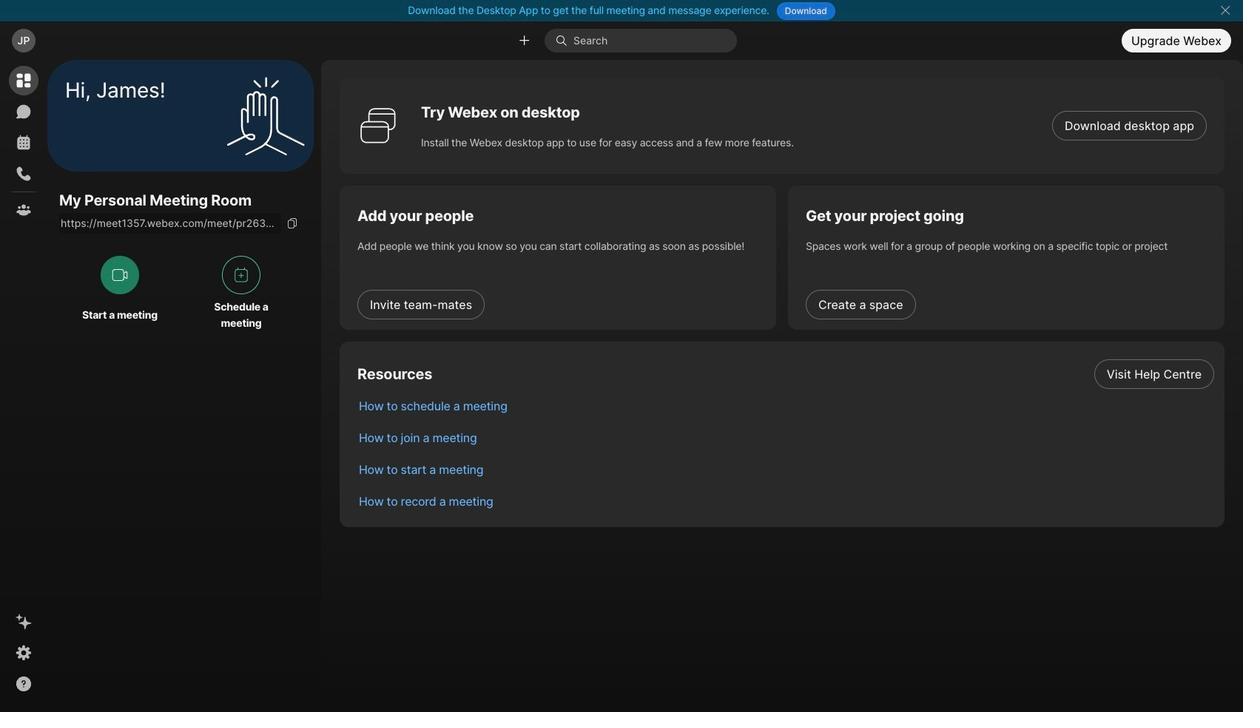 Task type: describe. For each thing, give the bounding box(es) containing it.
cancel_16 image
[[1220, 4, 1232, 16]]

1 list item from the top
[[347, 358, 1225, 390]]

2 list item from the top
[[347, 390, 1225, 422]]

two hands high-fiving image
[[221, 71, 310, 160]]

webex tab list
[[9, 66, 38, 225]]



Task type: vqa. For each thing, say whether or not it's contained in the screenshot.
the Teams list list
no



Task type: locate. For each thing, give the bounding box(es) containing it.
list item
[[347, 358, 1225, 390], [347, 390, 1225, 422], [347, 422, 1225, 454], [347, 454, 1225, 486], [347, 486, 1225, 518]]

navigation
[[0, 60, 47, 713]]

4 list item from the top
[[347, 454, 1225, 486]]

None text field
[[59, 213, 281, 234]]

3 list item from the top
[[347, 422, 1225, 454]]

5 list item from the top
[[347, 486, 1225, 518]]



